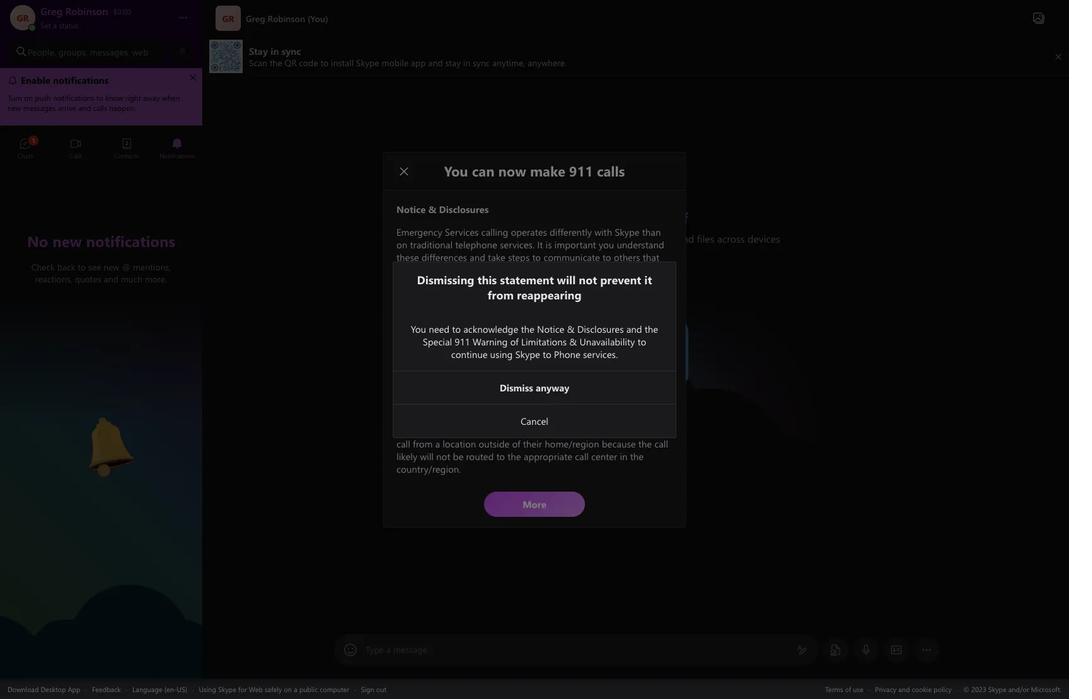 Task type: describe. For each thing, give the bounding box(es) containing it.
terms of use
[[826, 684, 864, 694]]

feedback
[[92, 684, 121, 694]]

safely
[[265, 684, 282, 694]]

groups,
[[58, 46, 88, 58]]

terms of use link
[[826, 684, 864, 694]]

type
[[366, 644, 384, 656]]

policy
[[934, 684, 952, 694]]

set a status button
[[40, 18, 165, 30]]

download desktop app
[[8, 684, 80, 694]]

people,
[[28, 46, 56, 58]]

feedback link
[[92, 684, 121, 694]]

type a message
[[366, 644, 427, 656]]

messages,
[[90, 46, 130, 58]]

terms
[[826, 684, 843, 694]]

of
[[845, 684, 851, 694]]

use
[[853, 684, 864, 694]]

download desktop app link
[[8, 684, 80, 694]]

privacy and cookie policy link
[[875, 684, 952, 694]]

1 horizontal spatial a
[[294, 684, 297, 694]]

on
[[284, 684, 292, 694]]

web
[[132, 46, 148, 58]]

language
[[132, 684, 162, 694]]

privacy and cookie policy
[[875, 684, 952, 694]]

cookie
[[912, 684, 932, 694]]

set
[[40, 20, 51, 30]]

a for status
[[53, 20, 57, 30]]

sign out link
[[361, 684, 387, 694]]

using skype for web safely on a public computer link
[[199, 684, 349, 694]]

language (en-us)
[[132, 684, 187, 694]]

people, groups, messages, web button
[[10, 40, 167, 63]]

skype
[[218, 684, 236, 694]]

web
[[249, 684, 263, 694]]



Task type: vqa. For each thing, say whether or not it's contained in the screenshot.
you
no



Task type: locate. For each thing, give the bounding box(es) containing it.
privacy
[[875, 684, 897, 694]]

for
[[238, 684, 247, 694]]

message
[[393, 644, 427, 656]]

us)
[[177, 684, 187, 694]]

and
[[899, 684, 910, 694]]

a inside set a status button
[[53, 20, 57, 30]]

(en-
[[164, 684, 177, 694]]

a right set
[[53, 20, 57, 30]]

a for message
[[386, 644, 391, 656]]

tab list
[[0, 132, 202, 167]]

1 vertical spatial a
[[386, 644, 391, 656]]

language (en-us) link
[[132, 684, 187, 694]]

set a status
[[40, 20, 79, 30]]

0 vertical spatial a
[[53, 20, 57, 30]]

2 vertical spatial a
[[294, 684, 297, 694]]

status
[[59, 20, 79, 30]]

public
[[299, 684, 318, 694]]

out
[[376, 684, 387, 694]]

download
[[8, 684, 39, 694]]

a right type
[[386, 644, 391, 656]]

sign
[[361, 684, 374, 694]]

desktop
[[41, 684, 66, 694]]

computer
[[320, 684, 349, 694]]

2 horizontal spatial a
[[386, 644, 391, 656]]

using
[[199, 684, 216, 694]]

a
[[53, 20, 57, 30], [386, 644, 391, 656], [294, 684, 297, 694]]

sign out
[[361, 684, 387, 694]]

bell
[[63, 412, 79, 426]]

using skype for web safely on a public computer
[[199, 684, 349, 694]]

app
[[68, 684, 80, 694]]

people, groups, messages, web
[[28, 46, 148, 58]]

Type a message text field
[[366, 644, 787, 657]]

a right on
[[294, 684, 297, 694]]

0 horizontal spatial a
[[53, 20, 57, 30]]



